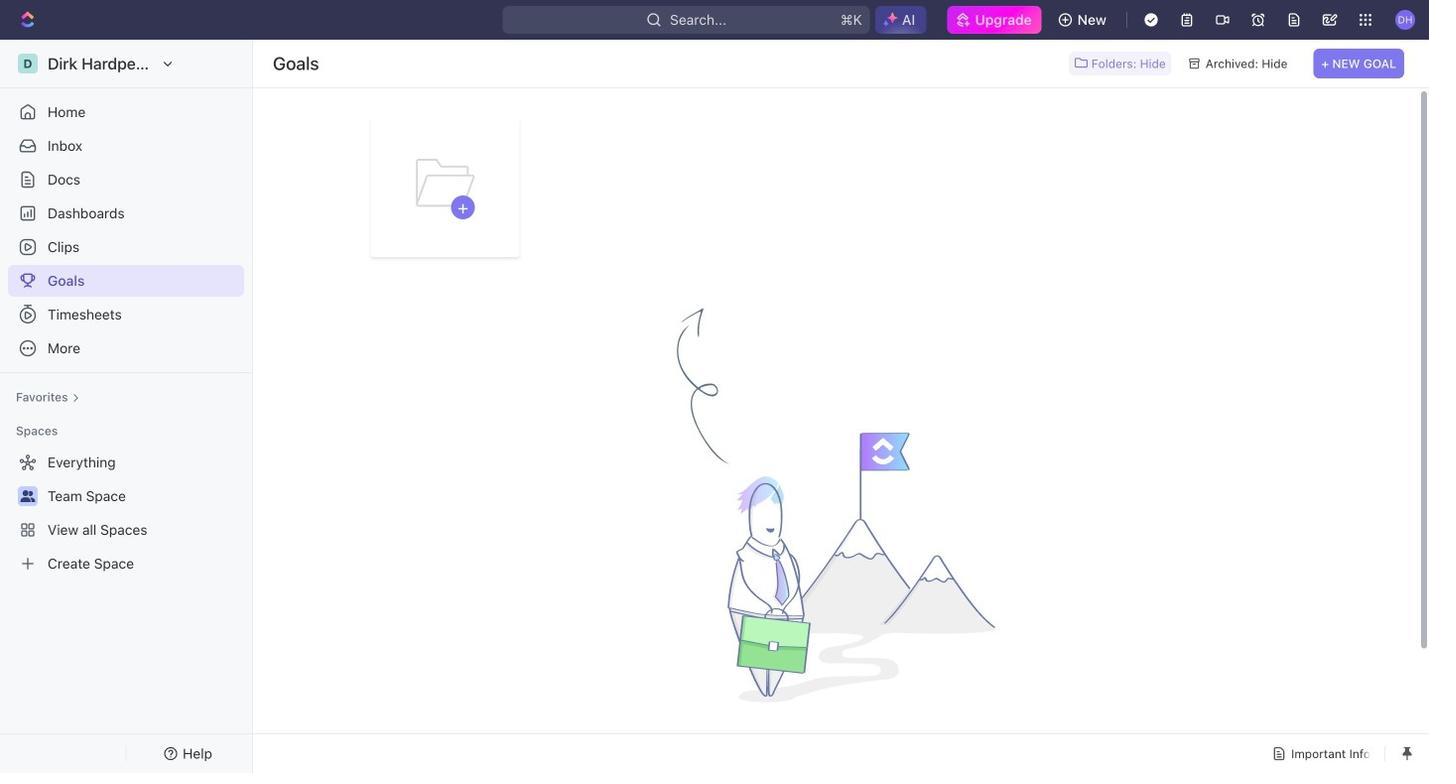 Task type: describe. For each thing, give the bounding box(es) containing it.
sidebar navigation
[[0, 40, 257, 773]]

user group image
[[20, 490, 35, 502]]



Task type: locate. For each thing, give the bounding box(es) containing it.
tree inside sidebar navigation
[[8, 447, 244, 580]]

tree
[[8, 447, 244, 580]]

dirk hardpeck's workspace, , element
[[18, 54, 38, 73]]



Task type: vqa. For each thing, say whether or not it's contained in the screenshot.
the James Peterson's Workspace, , 'element' at the top of page
no



